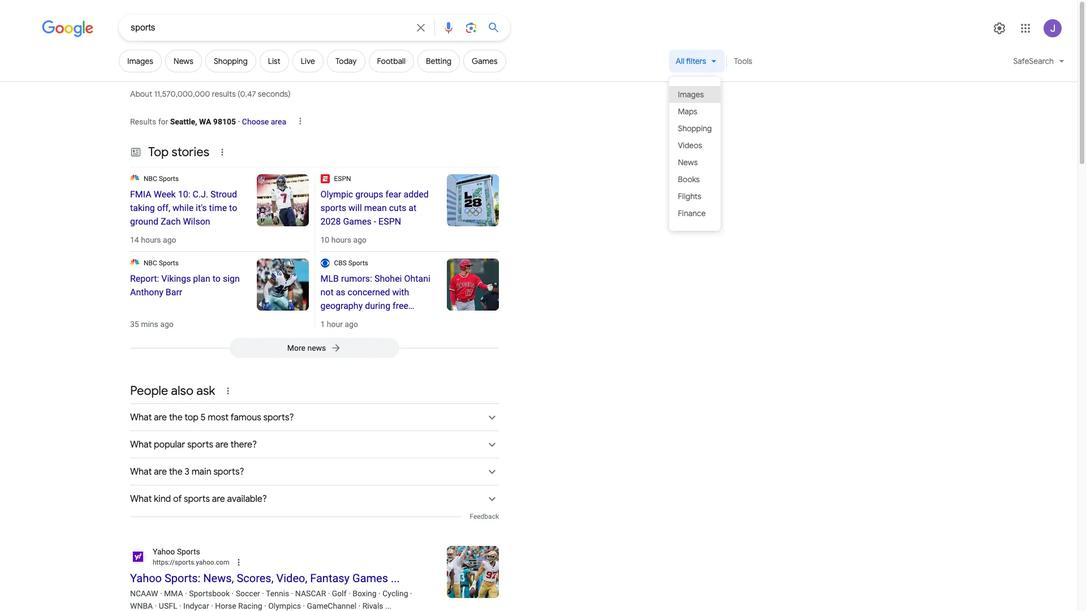 Task type: describe. For each thing, give the bounding box(es) containing it.
sports for week
[[159, 175, 179, 183]]

finance
[[678, 208, 706, 218]]

2 vertical spatial games
[[353, 571, 388, 585]]

hours for fmia week 10: c.j. stroud taking off, while it's time to ground zach wilson
[[141, 235, 161, 245]]

today link
[[327, 50, 365, 72]]

fantasy
[[310, 571, 350, 585]]

it's
[[196, 203, 207, 213]]

not
[[321, 287, 334, 298]]

images link for maps
[[669, 86, 721, 103]]

soccer
[[236, 589, 260, 598]]

nbc for report:
[[144, 259, 157, 267]]

more
[[287, 344, 306, 353]]

more news
[[287, 344, 326, 353]]

nola
[[379, 314, 398, 325]]

during
[[365, 301, 391, 311]]

shopping for maps
[[678, 123, 712, 133]]

ncaaw
[[130, 589, 158, 598]]

add betting element
[[426, 56, 452, 66]]

videos link
[[669, 137, 721, 154]]

(0.47
[[238, 89, 256, 99]]

c.j.
[[193, 189, 208, 200]]

rivals ...
[[363, 601, 392, 611]]

racing
[[238, 601, 262, 611]]

yahoo for yahoo sports: news, scores, video, fantasy games ...
[[130, 571, 162, 585]]

feedback
[[470, 513, 499, 521]]

golf
[[332, 589, 347, 598]]

shopping link for news
[[205, 50, 256, 72]]

0 vertical spatial games
[[472, 56, 498, 66]]

10 hours ago
[[321, 235, 367, 245]]

olympic groups fear added sports will mean cuts at 2028 games - espn heading
[[321, 188, 436, 229]]

report: vikings plan to sign anthony barr
[[130, 273, 240, 298]]

top
[[148, 144, 169, 160]]

2028
[[321, 216, 341, 227]]

betting link
[[418, 50, 460, 72]]

nbc sports for week
[[144, 175, 179, 183]]

maps link
[[669, 103, 721, 120]]

indycar
[[183, 601, 209, 611]]

rumors:
[[341, 273, 372, 284]]

images for news
[[127, 56, 153, 66]]

ago for mean
[[353, 235, 367, 245]]

sports for rumors:
[[349, 259, 369, 267]]

olympic
[[321, 189, 353, 200]]

mlb rumors: shohei ohtani not as concerned with geography during free agency, aaron nola garnering interest
[[321, 273, 431, 338]]

nbc for fmia
[[144, 175, 157, 183]]

barr
[[166, 287, 182, 298]]

0 horizontal spatial news link
[[165, 50, 202, 72]]

flights link
[[669, 188, 721, 205]]

sports for vikings
[[159, 259, 179, 267]]

ago for off,
[[163, 235, 176, 245]]

ago for concerned
[[345, 320, 358, 329]]

feedback button
[[470, 512, 499, 521]]

report: vikings plan to sign anthony barr heading
[[130, 272, 245, 299]]

images for maps
[[678, 89, 704, 99]]

anthony
[[130, 287, 163, 298]]

mean
[[364, 203, 387, 213]]

tennis
[[266, 589, 289, 598]]

· right mma
[[185, 589, 187, 598]]

list link
[[260, 50, 289, 72]]

seattle,
[[170, 117, 197, 126]]

about 11,570,000,000 results (0.47 seconds)
[[130, 89, 293, 99]]

fear
[[386, 189, 402, 200]]

with
[[393, 287, 409, 298]]

for
[[158, 117, 168, 126]]

safesearch
[[1014, 56, 1055, 66]]

aaron
[[353, 314, 377, 325]]

cbs
[[334, 259, 347, 267]]

cuts
[[389, 203, 407, 213]]

shopping link for maps
[[669, 120, 721, 137]]

usfl
[[159, 601, 177, 611]]

to inside fmia week 10: c.j. stroud taking off, while it's time to ground zach wilson
[[229, 203, 237, 213]]

books link
[[669, 171, 721, 188]]

1 horizontal spatial news link
[[669, 154, 721, 171]]

all filters
[[676, 56, 707, 66]]

yahoo sports: news, scores, video, fantasy games ...
[[130, 571, 400, 585]]

· left tennis
[[262, 589, 264, 598]]

finance link
[[669, 205, 721, 222]]

results
[[130, 117, 156, 126]]

people
[[130, 383, 168, 399]]

search by image image
[[465, 21, 478, 35]]

more news link
[[139, 338, 490, 358]]

football link
[[369, 50, 414, 72]]

filters
[[686, 56, 707, 66]]

add list element
[[268, 56, 281, 66]]

choose area button
[[242, 106, 286, 133]]

14 hours ago
[[130, 235, 176, 245]]

· left mma
[[160, 589, 162, 598]]

agency,
[[321, 314, 351, 325]]

fmia week 10: c.j. stroud taking off, while it's time to ground zach wilson heading
[[130, 188, 245, 229]]

nbc sports for vikings
[[144, 259, 179, 267]]

today
[[336, 56, 357, 66]]

· right racing
[[264, 601, 266, 611]]

mma
[[164, 589, 183, 598]]

off,
[[157, 203, 170, 213]]

news for the left news link
[[174, 56, 194, 66]]

area
[[271, 117, 286, 126]]

ago for barr
[[160, 320, 174, 329]]

· left golf
[[328, 589, 330, 598]]

wilson
[[183, 216, 210, 227]]

video,
[[277, 571, 308, 585]]

ask
[[197, 383, 215, 399]]

ground
[[130, 216, 159, 227]]



Task type: vqa. For each thing, say whether or not it's contained in the screenshot.
san francisco international airport ( sfo )
no



Task type: locate. For each thing, give the bounding box(es) containing it.
1 vertical spatial nbc
[[144, 259, 157, 267]]

all
[[676, 56, 685, 66]]

mins
[[141, 320, 158, 329]]

1 vertical spatial shopping
[[678, 123, 712, 133]]

shopping link
[[205, 50, 256, 72], [669, 120, 721, 137]]

0 vertical spatial espn
[[334, 175, 351, 183]]

1 vertical spatial images
[[678, 89, 704, 99]]

betting
[[426, 56, 452, 66]]

images link up maps
[[669, 86, 721, 103]]

sports up rumors:
[[349, 259, 369, 267]]

0 horizontal spatial shopping link
[[205, 50, 256, 72]]

1 vertical spatial shopping link
[[669, 120, 721, 137]]

1 nbc from the top
[[144, 175, 157, 183]]

vikings
[[161, 273, 191, 284]]

sports:
[[165, 571, 201, 585]]

· right cycling
[[410, 589, 412, 598]]

1 hour ago
[[321, 320, 358, 329]]

1 vertical spatial news link
[[669, 154, 721, 171]]

nbc
[[144, 175, 157, 183], [144, 259, 157, 267]]

ago right hour
[[345, 320, 358, 329]]

0 horizontal spatial news
[[174, 56, 194, 66]]

mlb rumors: shohei ohtani not as concerned with geography during free agency, aaron nola garnering interest heading
[[321, 272, 436, 338]]

sports up 'week'
[[159, 175, 179, 183]]

1 horizontal spatial images link
[[669, 86, 721, 103]]

1 vertical spatial yahoo
[[130, 571, 162, 585]]

results for seattle, wa 98105 ∙ choose area
[[130, 117, 286, 126]]

hour
[[327, 320, 343, 329]]

10
[[321, 235, 330, 245]]

will
[[349, 203, 362, 213]]

35 mins ago
[[130, 320, 174, 329]]

yahoo up ncaaw in the left of the page
[[130, 571, 162, 585]]

sports up https://sports.yahoo.com text field
[[177, 547, 200, 556]]

sports from sports.yahoo.com image
[[447, 546, 499, 598]]

nascar
[[295, 589, 326, 598]]

1 horizontal spatial to
[[229, 203, 237, 213]]

0 vertical spatial yahoo
[[153, 547, 175, 556]]

all filters button
[[669, 50, 725, 77]]

shopping
[[214, 56, 248, 66], [678, 123, 712, 133]]

maps
[[678, 106, 698, 116]]

fmia week 10: c.j. stroud taking off, while it's time to ground zach wilson
[[130, 189, 237, 227]]

0 vertical spatial to
[[229, 203, 237, 213]]

· right usfl
[[179, 601, 181, 611]]

mlb
[[321, 273, 339, 284]]

google image
[[42, 20, 94, 37]]

1 nbc sports from the top
[[144, 175, 179, 183]]

news up 11,570,000,000
[[174, 56, 194, 66]]

1 horizontal spatial images
[[678, 89, 704, 99]]

football
[[377, 56, 406, 66]]

0 vertical spatial images link
[[119, 50, 162, 72]]

images up about
[[127, 56, 153, 66]]

added
[[404, 189, 429, 200]]

0 vertical spatial nbc sports
[[144, 175, 179, 183]]

news link up 11,570,000,000
[[165, 50, 202, 72]]

as
[[336, 287, 346, 298]]

yahoo up https://sports.yahoo.com text field
[[153, 547, 175, 556]]

news
[[174, 56, 194, 66], [678, 157, 698, 167]]

olympic groups fear added sports will mean cuts at 2028 games - espn
[[321, 189, 429, 227]]

geography
[[321, 301, 363, 311]]

shopping inside 'menu'
[[678, 123, 712, 133]]

garnering
[[321, 328, 359, 338]]

games down will
[[343, 216, 372, 227]]

1 vertical spatial news
[[678, 157, 698, 167]]

safesearch button
[[1007, 50, 1072, 77]]

people also ask
[[130, 383, 215, 399]]

1
[[321, 320, 325, 329]]

0 horizontal spatial hours
[[141, 235, 161, 245]]

fmia
[[130, 189, 152, 200]]

to left sign
[[213, 273, 221, 284]]

horse
[[215, 601, 236, 611]]

14
[[130, 235, 139, 245]]

hours for olympic groups fear added sports will mean cuts at 2028 games - espn
[[332, 235, 352, 245]]

Search search field
[[131, 22, 408, 36]]

top stories
[[148, 144, 209, 160]]

wa
[[199, 117, 211, 126]]

flights
[[678, 191, 702, 201]]

sportsbook
[[189, 589, 230, 598]]

2 nbc sports from the top
[[144, 259, 179, 267]]

espn
[[334, 175, 351, 183], [379, 216, 401, 227]]

-
[[374, 216, 376, 227]]

· up horse
[[232, 589, 234, 598]]

· down nascar
[[303, 601, 305, 611]]

shopping for news
[[214, 56, 248, 66]]

to inside report: vikings plan to sign anthony barr
[[213, 273, 221, 284]]

0 horizontal spatial espn
[[334, 175, 351, 183]]

0 horizontal spatial images link
[[119, 50, 162, 72]]

· up rivals ...
[[379, 589, 381, 598]]

https://sports.yahoo.com
[[153, 559, 229, 567]]

shopping up results
[[214, 56, 248, 66]]

shopping link up the videos
[[669, 120, 721, 137]]

ago up cbs sports
[[353, 235, 367, 245]]

news for the right news link
[[678, 157, 698, 167]]

at
[[409, 203, 417, 213]]

taking
[[130, 203, 155, 213]]

1 vertical spatial nbc sports
[[144, 259, 179, 267]]

news link up books
[[669, 154, 721, 171]]

search by voice image
[[442, 21, 456, 35]]

hours right 10
[[332, 235, 352, 245]]

images link for news
[[119, 50, 162, 72]]

espn inside olympic groups fear added sports will mean cuts at 2028 games - espn
[[379, 216, 401, 227]]

1 horizontal spatial hours
[[332, 235, 352, 245]]

· down boxing at the bottom left of page
[[359, 601, 361, 611]]

games up boxing at the bottom left of page
[[353, 571, 388, 585]]

https://sports.yahoo.com text field
[[153, 558, 229, 568]]

also
[[171, 383, 194, 399]]

yahoo inside yahoo sports https://sports.yahoo.com
[[153, 547, 175, 556]]

concerned
[[348, 287, 390, 298]]

games inside olympic groups fear added sports will mean cuts at 2028 games - espn
[[343, 216, 372, 227]]

groups
[[356, 189, 384, 200]]

books
[[678, 174, 700, 184]]

ago
[[163, 235, 176, 245], [353, 235, 367, 245], [160, 320, 174, 329], [345, 320, 358, 329]]

1 vertical spatial to
[[213, 273, 221, 284]]

tools
[[734, 56, 753, 66]]

nbc up fmia
[[144, 175, 157, 183]]

menu containing images
[[669, 77, 721, 231]]

ago down zach on the left top of page
[[163, 235, 176, 245]]

shopping link up results
[[205, 50, 256, 72]]

about
[[130, 89, 152, 99]]

nbc sports up vikings
[[144, 259, 179, 267]]

scores,
[[237, 571, 274, 585]]

time
[[209, 203, 227, 213]]

report:
[[130, 273, 159, 284]]

0 horizontal spatial shopping
[[214, 56, 248, 66]]

news up books
[[678, 157, 698, 167]]

0 horizontal spatial to
[[213, 273, 221, 284]]

news inside 'menu'
[[678, 157, 698, 167]]

...
[[391, 571, 400, 585]]

nbc sports up 'week'
[[144, 175, 179, 183]]

results
[[212, 89, 236, 99]]

0 vertical spatial news link
[[165, 50, 202, 72]]

None search field
[[0, 14, 511, 41]]

0 horizontal spatial images
[[127, 56, 153, 66]]

wnba
[[130, 601, 153, 611]]

1 horizontal spatial shopping
[[678, 123, 712, 133]]

list
[[268, 56, 281, 66]]

0 vertical spatial nbc
[[144, 175, 157, 183]]

2 hours from the left
[[332, 235, 352, 245]]

zach
[[161, 216, 181, 227]]

menu
[[669, 77, 721, 231]]

ago right mins
[[160, 320, 174, 329]]

1 horizontal spatial shopping link
[[669, 120, 721, 137]]

1 vertical spatial games
[[343, 216, 372, 227]]

add games element
[[472, 56, 498, 66]]

yahoo for yahoo sports https://sports.yahoo.com
[[153, 547, 175, 556]]

games down search by image
[[472, 56, 498, 66]]

nbc up the report:
[[144, 259, 157, 267]]

ncaaw · mma · sportsbook · soccer · tennis · nascar · golf · boxing · cycling · wnba · usfl · indycar · horse racing · olympics · gamechannel · rivals ...
[[130, 589, 412, 611]]

35
[[130, 320, 139, 329]]

gamechannel
[[307, 601, 357, 611]]

live
[[301, 56, 315, 66]]

images up maps
[[678, 89, 704, 99]]

1 horizontal spatial espn
[[379, 216, 401, 227]]

sign
[[223, 273, 240, 284]]

shopping down maps link
[[678, 123, 712, 133]]

add football element
[[377, 56, 406, 66]]

· right tennis
[[291, 589, 293, 598]]

sports inside yahoo sports https://sports.yahoo.com
[[177, 547, 200, 556]]

espn up olympic
[[334, 175, 351, 183]]

· right golf
[[349, 589, 351, 598]]

hours right 14 on the left top
[[141, 235, 161, 245]]

· down sportsbook
[[211, 601, 213, 611]]

1 vertical spatial images link
[[669, 86, 721, 103]]

stroud
[[211, 189, 237, 200]]

sports up vikings
[[159, 259, 179, 267]]

shohei
[[375, 273, 402, 284]]

0 vertical spatial images
[[127, 56, 153, 66]]

2 nbc from the top
[[144, 259, 157, 267]]

· left usfl
[[155, 601, 157, 611]]

0 vertical spatial news
[[174, 56, 194, 66]]

0 vertical spatial shopping link
[[205, 50, 256, 72]]

add live element
[[301, 56, 315, 66]]

1 hours from the left
[[141, 235, 161, 245]]

yahoo
[[153, 547, 175, 556], [130, 571, 162, 585]]

sports
[[159, 175, 179, 183], [159, 259, 179, 267], [349, 259, 369, 267], [177, 547, 200, 556]]

add today element
[[336, 56, 357, 66]]

to right the time at the top
[[229, 203, 237, 213]]

espn right - on the top left of the page
[[379, 216, 401, 227]]

1 horizontal spatial news
[[678, 157, 698, 167]]

live link
[[292, 50, 324, 72]]

images inside 'menu'
[[678, 89, 704, 99]]

0 vertical spatial shopping
[[214, 56, 248, 66]]

yahoo sports https://sports.yahoo.com
[[153, 547, 229, 567]]

1 vertical spatial espn
[[379, 216, 401, 227]]

images link up about
[[119, 50, 162, 72]]

10:
[[178, 189, 190, 200]]



